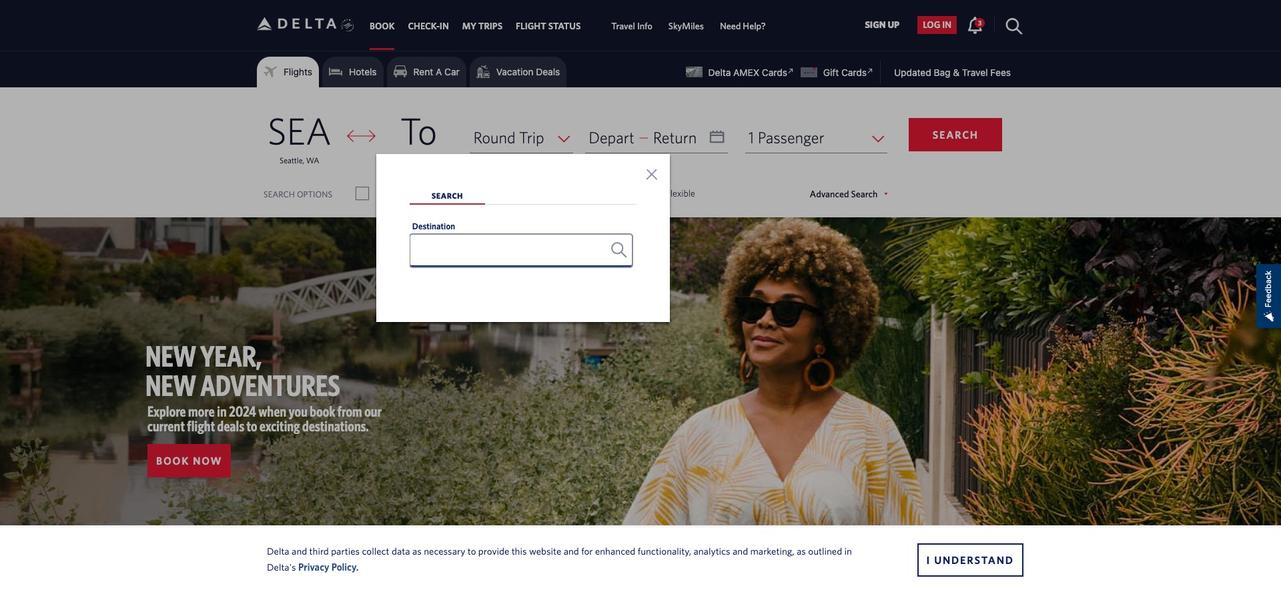 Task type: vqa. For each thing, say whether or not it's contained in the screenshot.
STATUS in the top left of the page
yes



Task type: describe. For each thing, give the bounding box(es) containing it.
amex
[[733, 67, 759, 78]]

understand
[[934, 554, 1014, 566]]

search inside destination tab list
[[431, 191, 463, 200]]

delta for delta and third parties collect data as necessary to provide this website and for enhanced functionality, analytics and marketing, as outlined in delta's
[[267, 545, 289, 557]]

search link
[[409, 187, 485, 205]]

enhanced
[[595, 545, 635, 557]]

to link
[[376, 109, 461, 165]]

sign
[[865, 20, 886, 30]]

up
[[888, 20, 900, 30]]

log in button
[[918, 16, 957, 34]]

travel info
[[611, 21, 652, 32]]

options
[[297, 189, 332, 199]]

a
[[436, 66, 442, 77]]

help?
[[743, 21, 766, 32]]

delta air lines image
[[257, 3, 337, 45]]

book link
[[370, 14, 395, 38]]

my
[[462, 21, 476, 32]]

3 and from the left
[[733, 545, 748, 557]]

2 cards from the left
[[841, 67, 867, 78]]

none text field inside book tab panel
[[585, 122, 728, 153]]

2024
[[229, 403, 256, 420]]

in inside button
[[942, 20, 952, 30]]

Shop with Miles checkbox
[[356, 187, 368, 200]]

from
[[337, 403, 362, 420]]

destination tab list
[[409, 187, 636, 268]]

Destination text field
[[411, 235, 632, 267]]

necessary
[[424, 545, 465, 557]]

website
[[529, 545, 561, 557]]

functionality,
[[638, 545, 691, 557]]

delta and third parties collect data as necessary to provide this website and for enhanced functionality, analytics and marketing, as outlined in delta's
[[267, 545, 852, 573]]

flight
[[516, 21, 546, 32]]

​
[[462, 187, 465, 199]]

flexible
[[668, 188, 695, 199]]

vacation
[[496, 66, 533, 77]]

to inside 'explore more in 2024 when you book from our current flight deals to exciting destinations.'
[[247, 418, 257, 434]]

gift
[[823, 67, 839, 78]]

skymiles
[[668, 21, 704, 32]]

delta amex cards link
[[686, 67, 787, 78]]

skymiles link
[[668, 14, 704, 38]]

sign up link
[[859, 16, 905, 34]]

search options
[[264, 189, 332, 199]]

with
[[399, 188, 415, 199]]

info
[[637, 21, 652, 32]]

in
[[440, 21, 449, 32]]

explore
[[147, 403, 186, 420]]

to
[[400, 109, 437, 152]]

flights link
[[264, 62, 312, 82]]

hotels link
[[329, 62, 377, 82]]

gift cards link
[[801, 67, 867, 78]]

destinations.
[[302, 418, 369, 434]]

provide
[[478, 545, 509, 557]]

exciting
[[259, 418, 300, 434]]

updated
[[894, 67, 931, 78]]

flight status link
[[516, 14, 581, 38]]

rent a car link
[[393, 62, 460, 82]]

hotels
[[349, 66, 377, 77]]

need
[[720, 21, 741, 32]]

sea
[[267, 109, 331, 152]]

this
[[512, 545, 527, 557]]

miles
[[418, 188, 439, 199]]

dates
[[631, 188, 652, 199]]

updated bag & travel fees
[[894, 67, 1011, 78]]

vacation deals link
[[476, 62, 560, 82]]

1 as from the left
[[412, 545, 422, 557]]

check-in link
[[408, 14, 449, 38]]

delta for delta amex cards
[[708, 67, 731, 78]]

need help?
[[720, 21, 766, 32]]

to inside the delta and third parties collect data as necessary to provide this website and for enhanced functionality, analytics and marketing, as outlined in delta's
[[468, 545, 476, 557]]

for
[[581, 545, 593, 557]]

in inside 'explore more in 2024 when you book from our current flight deals to exciting destinations.'
[[217, 403, 227, 420]]

bag
[[934, 67, 950, 78]]

flights
[[284, 66, 312, 77]]

explore more in 2024 when you book from our current flight deals to exciting destinations.
[[147, 403, 382, 434]]

my trips
[[462, 21, 502, 32]]

status
[[548, 21, 581, 32]]

check-
[[408, 21, 440, 32]]



Task type: locate. For each thing, give the bounding box(es) containing it.
book left now in the bottom of the page
[[156, 455, 190, 467]]

analytics
[[693, 545, 730, 557]]

cards right amex
[[762, 67, 787, 78]]

1 vertical spatial delta
[[267, 545, 289, 557]]

1 horizontal spatial cards
[[841, 67, 867, 78]]

tab list
[[363, 0, 774, 50]]

0 vertical spatial travel
[[611, 21, 635, 32]]

2 new from the top
[[145, 368, 196, 402]]

i understand button
[[917, 543, 1023, 577]]

book right skyteam image
[[370, 21, 395, 32]]

1 vertical spatial travel
[[962, 67, 988, 78]]

need help? link
[[720, 14, 766, 38]]

&
[[953, 67, 960, 78]]

and
[[292, 545, 307, 557], [564, 545, 579, 557], [733, 545, 748, 557]]

tab list containing book
[[363, 0, 774, 50]]

updated bag & travel fees link
[[881, 67, 1011, 78]]

cards right "gift"
[[841, 67, 867, 78]]

policy.
[[331, 561, 359, 573]]

delta inside the delta and third parties collect data as necessary to provide this website and for enhanced functionality, analytics and marketing, as outlined in delta's
[[267, 545, 289, 557]]

None text field
[[585, 122, 728, 153]]

0 horizontal spatial search
[[264, 189, 295, 199]]

0 horizontal spatial book
[[156, 455, 190, 467]]

collect
[[362, 545, 389, 557]]

0 vertical spatial book
[[370, 21, 395, 32]]

as
[[412, 545, 422, 557], [797, 545, 806, 557]]

2 as from the left
[[797, 545, 806, 557]]

in inside the delta and third parties collect data as necessary to provide this website and for enhanced functionality, analytics and marketing, as outlined in delta's
[[844, 545, 852, 557]]

gift cards
[[823, 67, 867, 78]]

0 horizontal spatial delta
[[267, 545, 289, 557]]

0 horizontal spatial and
[[292, 545, 307, 557]]

marketing,
[[750, 545, 794, 557]]

are
[[654, 188, 666, 199]]

search button
[[909, 118, 1002, 151]]

i
[[926, 554, 931, 566]]

0 horizontal spatial in
[[217, 403, 227, 420]]

delta's
[[267, 561, 296, 573]]

destination
[[412, 222, 455, 232]]

third
[[309, 545, 329, 557]]

1 vertical spatial in
[[217, 403, 227, 420]]

0 vertical spatial to
[[247, 418, 257, 434]]

and left for
[[564, 545, 579, 557]]

2 horizontal spatial and
[[733, 545, 748, 557]]

2 horizontal spatial in
[[942, 20, 952, 30]]

in right more
[[217, 403, 227, 420]]

sea seattle, wa
[[267, 109, 331, 165]]

1 cards from the left
[[762, 67, 787, 78]]

1 horizontal spatial travel
[[962, 67, 988, 78]]

delta up delta's
[[267, 545, 289, 557]]

our
[[364, 403, 382, 420]]

travel
[[611, 21, 635, 32], [962, 67, 988, 78]]

fees
[[990, 67, 1011, 78]]

book now
[[156, 455, 222, 467]]

search inside button
[[933, 129, 979, 141]]

and right analytics
[[733, 545, 748, 557]]

wa
[[306, 155, 319, 165]]

my dates are flexible
[[615, 188, 695, 199]]

book for book
[[370, 21, 395, 32]]

1 horizontal spatial in
[[844, 545, 852, 557]]

now
[[193, 455, 222, 467]]

search down &
[[933, 129, 979, 141]]

search up the destination
[[431, 191, 463, 200]]

vacation deals
[[496, 66, 560, 77]]

more
[[188, 403, 215, 420]]

i understand
[[926, 554, 1014, 566]]

2 horizontal spatial search
[[933, 129, 979, 141]]

sign up
[[865, 20, 900, 30]]

book tab panel
[[0, 87, 1281, 218]]

1 new from the top
[[145, 339, 196, 373]]

adventures
[[200, 368, 340, 402]]

shop with miles
[[377, 188, 439, 199]]

0 horizontal spatial cards
[[762, 67, 787, 78]]

when
[[258, 403, 286, 420]]

search left 'options'
[[264, 189, 295, 199]]

skyteam image
[[341, 5, 354, 46]]

my trips link
[[462, 14, 502, 38]]

0 horizontal spatial to
[[247, 418, 257, 434]]

1 and from the left
[[292, 545, 307, 557]]

travel info link
[[611, 14, 652, 38]]

log
[[923, 20, 940, 30]]

as right data
[[412, 545, 422, 557]]

delta amex cards
[[708, 67, 787, 78]]

book for book now
[[156, 455, 190, 467]]

1 horizontal spatial search
[[431, 191, 463, 200]]

shop
[[377, 188, 396, 199]]

1 horizontal spatial as
[[797, 545, 806, 557]]

search for search button
[[933, 129, 979, 141]]

1 vertical spatial to
[[468, 545, 476, 557]]

deals
[[536, 66, 560, 77]]

book now link
[[147, 444, 231, 478]]

1 vertical spatial book
[[156, 455, 190, 467]]

0 vertical spatial delta
[[708, 67, 731, 78]]

to left provide
[[468, 545, 476, 557]]

0 vertical spatial in
[[942, 20, 952, 30]]

rent a car
[[413, 66, 460, 77]]

search icon image
[[611, 243, 627, 258]]

current
[[147, 418, 185, 434]]

parties
[[331, 545, 360, 557]]

explore more in 2024 when you book from our current flight deals to exciting destinations. link
[[147, 403, 382, 434]]

1 horizontal spatial to
[[468, 545, 476, 557]]

in right outlined
[[844, 545, 852, 557]]

data
[[392, 545, 410, 557]]

and left third at the left bottom of the page
[[292, 545, 307, 557]]

cards
[[762, 67, 787, 78], [841, 67, 867, 78]]

privacy policy. link
[[298, 561, 359, 573]]

in right log
[[942, 20, 952, 30]]

trips
[[478, 21, 502, 32]]

to right deals
[[247, 418, 257, 434]]

0 horizontal spatial travel
[[611, 21, 635, 32]]

1 horizontal spatial delta
[[708, 67, 731, 78]]

search
[[933, 129, 979, 141], [264, 189, 295, 199], [431, 191, 463, 200]]

seattle,
[[280, 155, 304, 165]]

travel right &
[[962, 67, 988, 78]]

outlined
[[808, 545, 842, 557]]

to
[[247, 418, 257, 434], [468, 545, 476, 557]]

my
[[615, 188, 628, 199]]

travel left info
[[611, 21, 635, 32]]

1 horizontal spatial book
[[370, 21, 395, 32]]

rent
[[413, 66, 433, 77]]

2 vertical spatial in
[[844, 545, 852, 557]]

search for search options
[[264, 189, 295, 199]]

0 horizontal spatial as
[[412, 545, 422, 557]]

log in
[[923, 20, 952, 30]]

flight status
[[516, 21, 581, 32]]

2 and from the left
[[564, 545, 579, 557]]

3 link
[[967, 16, 985, 33]]

1 horizontal spatial and
[[564, 545, 579, 557]]

book
[[310, 403, 335, 420]]

3
[[978, 19, 982, 27]]

check-in
[[408, 21, 449, 32]]

delta left amex
[[708, 67, 731, 78]]

car
[[444, 66, 460, 77]]

as left outlined
[[797, 545, 806, 557]]



